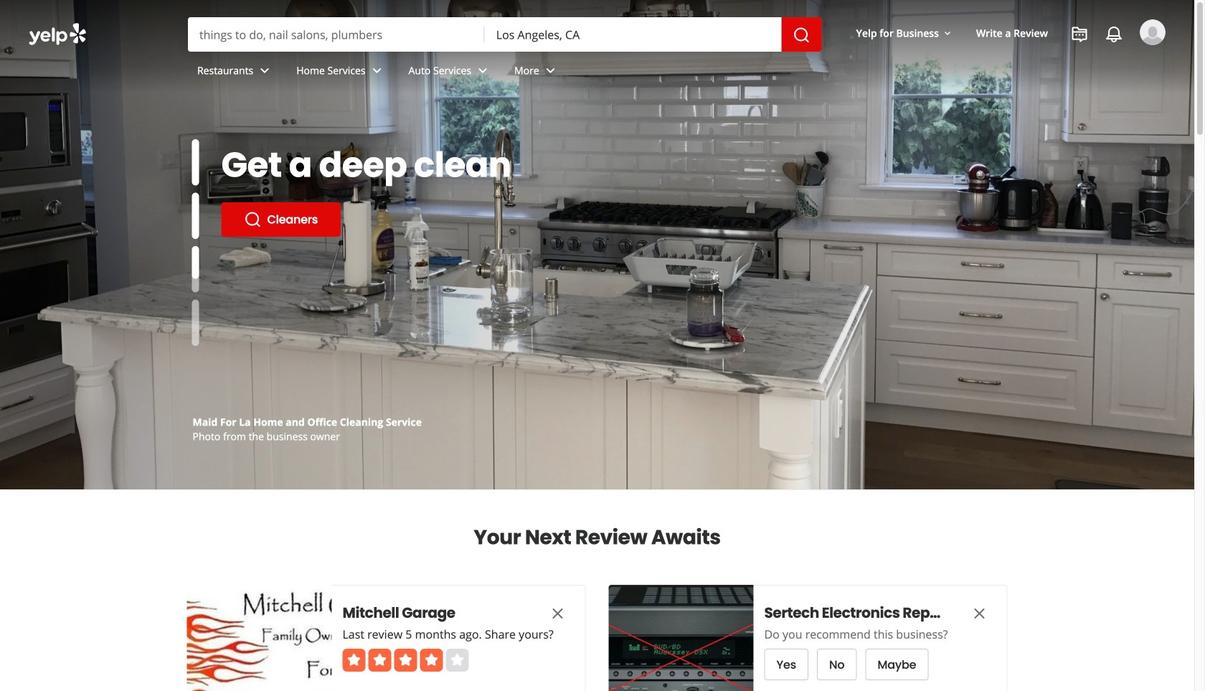 Task type: locate. For each thing, give the bounding box(es) containing it.
1 horizontal spatial 24 chevron down v2 image
[[542, 62, 559, 79]]

dismiss card image for photo of mitchell garage
[[549, 605, 567, 622]]

1 horizontal spatial 24 chevron down v2 image
[[474, 62, 492, 79]]

0 horizontal spatial 24 chevron down v2 image
[[368, 62, 386, 79]]

2 none field from the left
[[485, 17, 782, 52]]

1 24 chevron down v2 image from the left
[[368, 62, 386, 79]]

none field address, neighborhood, city, state or zip
[[485, 17, 782, 52]]

select slide image
[[192, 139, 199, 185], [192, 193, 199, 239], [192, 234, 199, 280]]

16 chevron down v2 image
[[942, 28, 954, 39]]

None field
[[188, 17, 485, 52], [485, 17, 782, 52]]

projects image
[[1071, 26, 1089, 43]]

1 horizontal spatial dismiss card image
[[971, 605, 988, 622]]

none field things to do, nail salons, plumbers
[[188, 17, 485, 52]]

1 dismiss card image from the left
[[549, 605, 567, 622]]

1 select slide image from the top
[[192, 139, 199, 185]]

photo of sertech electronics repair image
[[609, 585, 754, 691]]

1 24 chevron down v2 image from the left
[[256, 62, 274, 79]]

notifications image
[[1106, 26, 1123, 43]]

address, neighborhood, city, state or zip search field
[[485, 17, 782, 52]]

24 chevron down v2 image
[[368, 62, 386, 79], [542, 62, 559, 79]]

search image
[[793, 27, 811, 44]]

4 star rating image
[[343, 649, 469, 672]]

24 chevron down v2 image
[[256, 62, 274, 79], [474, 62, 492, 79]]

24 search v2 image
[[244, 211, 262, 228]]

photo of mitchell garage image
[[187, 585, 332, 691]]

1 none field from the left
[[188, 17, 485, 52]]

2 dismiss card image from the left
[[971, 605, 988, 622]]

0 horizontal spatial dismiss card image
[[549, 605, 567, 622]]

dismiss card image
[[549, 605, 567, 622], [971, 605, 988, 622]]

None search field
[[0, 0, 1195, 106]]

0 horizontal spatial 24 chevron down v2 image
[[256, 62, 274, 79]]

None search field
[[188, 17, 822, 52]]



Task type: describe. For each thing, give the bounding box(es) containing it.
user actions element
[[845, 18, 1186, 106]]

3 select slide image from the top
[[192, 234, 199, 280]]

2 24 chevron down v2 image from the left
[[474, 62, 492, 79]]

2 24 chevron down v2 image from the left
[[542, 62, 559, 79]]

business categories element
[[186, 52, 1166, 93]]

terry t. image
[[1140, 19, 1166, 45]]

2 select slide image from the top
[[192, 193, 199, 239]]

dismiss card image for photo of sertech electronics repair
[[971, 605, 988, 622]]

things to do, nail salons, plumbers search field
[[188, 17, 485, 52]]



Task type: vqa. For each thing, say whether or not it's contained in the screenshot.
16 online appointments v2 image
no



